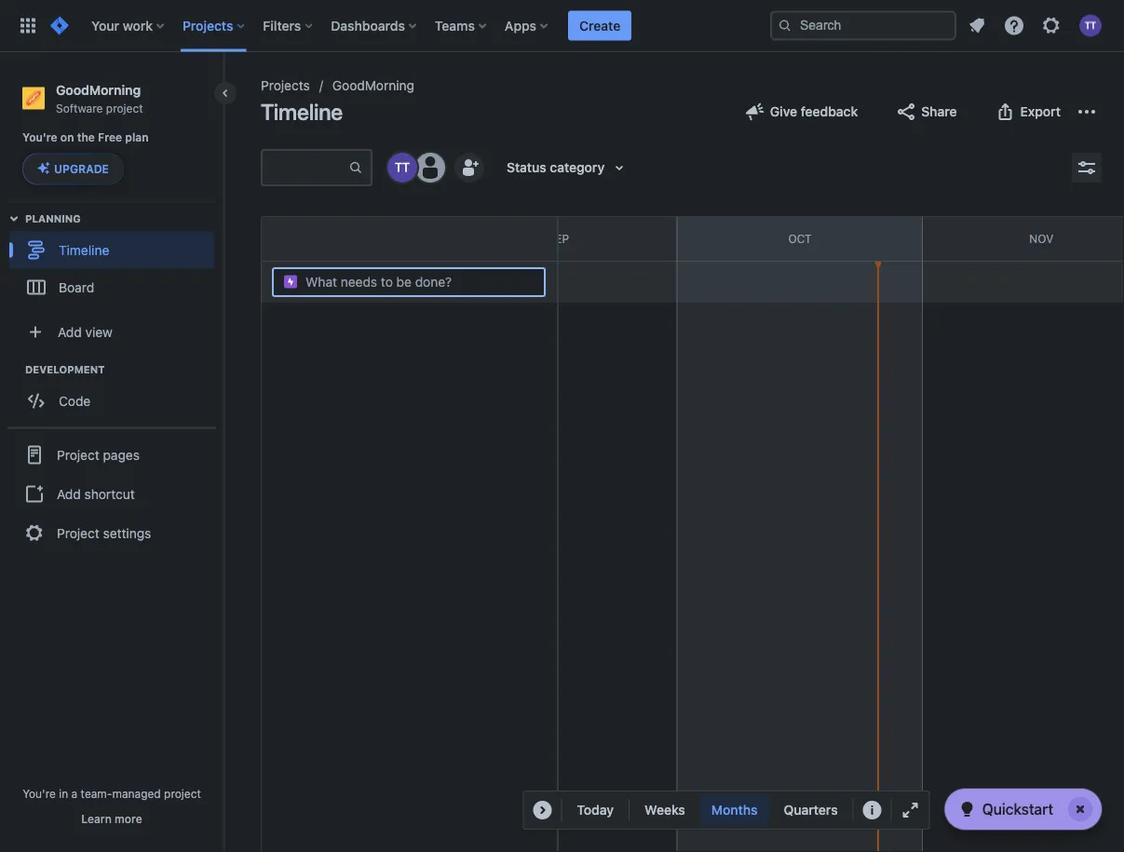 Task type: vqa. For each thing, say whether or not it's contained in the screenshot.
the check image
yes



Task type: describe. For each thing, give the bounding box(es) containing it.
filters
[[263, 18, 301, 33]]

development image
[[3, 358, 25, 380]]

weeks button
[[633, 795, 696, 825]]

development
[[25, 363, 105, 375]]

timeline inside planning group
[[59, 242, 109, 257]]

development group
[[9, 362, 223, 425]]

view
[[85, 324, 113, 339]]

category
[[550, 160, 605, 175]]

your
[[91, 18, 119, 33]]

learn more button
[[81, 811, 142, 826]]

export button
[[983, 97, 1072, 127]]

jira software image
[[48, 14, 71, 37]]

projects for projects link
[[261, 78, 310, 93]]

settings
[[103, 525, 151, 541]]

you're in a team-managed project
[[22, 787, 201, 800]]

shortcut
[[84, 486, 135, 501]]

give feedback button
[[733, 97, 869, 127]]

status category
[[507, 160, 605, 175]]

add people image
[[458, 156, 481, 179]]

months button
[[700, 795, 769, 825]]

you're for you're on the free plan
[[22, 131, 57, 144]]

add shortcut button
[[7, 475, 216, 513]]

add view
[[58, 324, 113, 339]]

you're for you're in a team-managed project
[[22, 787, 56, 800]]

enter full screen image
[[899, 799, 922, 821]]

export icon image
[[994, 101, 1017, 123]]

project settings
[[57, 525, 151, 541]]

0 vertical spatial timeline
[[261, 99, 343, 125]]

project for project pages
[[57, 447, 99, 462]]

quarters
[[784, 802, 838, 818]]

add shortcut
[[57, 486, 135, 501]]

status
[[507, 160, 546, 175]]

project settings link
[[7, 513, 216, 554]]

in
[[59, 787, 68, 800]]

software
[[56, 101, 103, 114]]

status category button
[[495, 153, 642, 183]]

1 row group from the top
[[261, 216, 557, 262]]

timeline link
[[9, 231, 214, 269]]

board
[[59, 279, 94, 295]]

banner containing your work
[[0, 0, 1124, 52]]

planning group
[[9, 211, 223, 311]]

projects link
[[261, 75, 310, 97]]

grid containing sep
[[195, 216, 1124, 852]]

primary element
[[11, 0, 770, 52]]

add view button
[[11, 313, 212, 350]]

apps
[[505, 18, 537, 33]]

goodmorning link
[[332, 75, 414, 97]]

2 row group from the top
[[261, 262, 557, 303]]

the
[[77, 131, 95, 144]]

terry turtle image
[[387, 153, 417, 183]]

upgrade button
[[23, 154, 123, 184]]

weeks
[[645, 802, 685, 818]]

1 vertical spatial project
[[164, 787, 201, 800]]

projects for projects popup button
[[183, 18, 233, 33]]

pages
[[103, 447, 140, 462]]

on
[[60, 131, 74, 144]]

today
[[577, 802, 614, 818]]

add for add view
[[58, 324, 82, 339]]

project for project settings
[[57, 525, 99, 541]]

teams
[[435, 18, 475, 33]]

Search field
[[770, 11, 956, 41]]

quickstart button
[[945, 789, 1102, 830]]

goodmorning for goodmorning software project
[[56, 82, 141, 97]]

create
[[579, 18, 620, 33]]



Task type: locate. For each thing, give the bounding box(es) containing it.
1 vertical spatial project
[[57, 525, 99, 541]]

0 horizontal spatial projects
[[183, 18, 233, 33]]

goodmorning up software
[[56, 82, 141, 97]]

group containing project pages
[[7, 427, 216, 559]]

nov
[[1029, 232, 1054, 245]]

1 horizontal spatial projects
[[261, 78, 310, 93]]

add left view
[[58, 324, 82, 339]]

search image
[[778, 18, 793, 33]]

1 vertical spatial timeline
[[59, 242, 109, 257]]

dashboards button
[[325, 11, 424, 41]]

dismiss quickstart image
[[1065, 794, 1095, 824]]

upgrade
[[54, 162, 109, 175]]

give
[[770, 104, 797, 119]]

1 horizontal spatial goodmorning
[[332, 78, 414, 93]]

1 vertical spatial projects
[[261, 78, 310, 93]]

view settings image
[[1076, 156, 1098, 179]]

share button
[[884, 97, 968, 127]]

project right managed
[[164, 787, 201, 800]]

your work button
[[86, 11, 171, 41]]

project pages
[[57, 447, 140, 462]]

0 vertical spatial project
[[106, 101, 143, 114]]

Search timeline text field
[[263, 151, 348, 184]]

learn
[[81, 812, 112, 825]]

share
[[921, 104, 957, 119]]

settings image
[[1040, 14, 1063, 37]]

goodmorning for goodmorning
[[332, 78, 414, 93]]

projects inside popup button
[[183, 18, 233, 33]]

goodmorning
[[332, 78, 414, 93], [56, 82, 141, 97]]

1 horizontal spatial timeline
[[261, 99, 343, 125]]

check image
[[956, 798, 978, 820]]

projects right work
[[183, 18, 233, 33]]

epic image
[[283, 274, 298, 289]]

row
[[262, 217, 557, 262]]

you're left 'in'
[[22, 787, 56, 800]]

create button
[[568, 11, 632, 41]]

0 vertical spatial project
[[57, 447, 99, 462]]

group
[[7, 427, 216, 559]]

add inside button
[[57, 486, 81, 501]]

filters button
[[257, 11, 320, 41]]

1 you're from the top
[[22, 131, 57, 144]]

0 vertical spatial you're
[[22, 131, 57, 144]]

appswitcher icon image
[[17, 14, 39, 37]]

timeline up board
[[59, 242, 109, 257]]

1 vertical spatial you're
[[22, 787, 56, 800]]

0 horizontal spatial timeline
[[59, 242, 109, 257]]

you're left on
[[22, 131, 57, 144]]

feedback
[[801, 104, 858, 119]]

projects
[[183, 18, 233, 33], [261, 78, 310, 93]]

column header
[[195, 217, 440, 261]]

free
[[98, 131, 122, 144]]

team-
[[81, 787, 112, 800]]

jira software image
[[48, 14, 71, 37]]

grid
[[195, 216, 1124, 852]]

legend image
[[861, 799, 883, 821]]

dashboards
[[331, 18, 405, 33]]

timeline
[[261, 99, 343, 125], [59, 242, 109, 257]]

goodmorning software project
[[56, 82, 143, 114]]

goodmorning inside goodmorning software project
[[56, 82, 141, 97]]

you're on the free plan
[[22, 131, 149, 144]]

1 vertical spatial add
[[57, 486, 81, 501]]

your profile and settings image
[[1079, 14, 1102, 37]]

1 horizontal spatial project
[[164, 787, 201, 800]]

code
[[59, 393, 91, 408]]

project
[[57, 447, 99, 462], [57, 525, 99, 541]]

project up add shortcut
[[57, 447, 99, 462]]

project down add shortcut
[[57, 525, 99, 541]]

2 you're from the top
[[22, 787, 56, 800]]

sep
[[548, 232, 569, 245]]

board link
[[9, 269, 214, 306]]

projects button
[[177, 11, 252, 41]]

planning
[[25, 212, 81, 224]]

quarters button
[[773, 795, 849, 825]]

1 project from the top
[[57, 447, 99, 462]]

you're
[[22, 131, 57, 144], [22, 787, 56, 800]]

apps button
[[499, 11, 555, 41]]

work
[[123, 18, 153, 33]]

0 vertical spatial projects
[[183, 18, 233, 33]]

0 horizontal spatial project
[[106, 101, 143, 114]]

project pages link
[[7, 434, 216, 475]]

plan
[[125, 131, 149, 144]]

more
[[115, 812, 142, 825]]

add for add shortcut
[[57, 486, 81, 501]]

code link
[[9, 382, 214, 419]]

0 vertical spatial add
[[58, 324, 82, 339]]

help image
[[1003, 14, 1025, 37]]

add
[[58, 324, 82, 339], [57, 486, 81, 501]]

notifications image
[[966, 14, 988, 37]]

timeline down projects link
[[261, 99, 343, 125]]

today button
[[566, 795, 625, 825]]

learn more
[[81, 812, 142, 825]]

share image
[[895, 101, 918, 123]]

project up plan
[[106, 101, 143, 114]]

managed
[[112, 787, 161, 800]]

add left shortcut
[[57, 486, 81, 501]]

quickstart
[[982, 800, 1053, 818]]

goodmorning down dashboards dropdown button
[[332, 78, 414, 93]]

What needs to be done? - Press the "Enter" key to submit or the "Escape" key to cancel. text field
[[305, 273, 531, 291]]

teams button
[[429, 11, 494, 41]]

export
[[1020, 104, 1061, 119]]

oct
[[788, 232, 812, 245]]

unassigned image
[[415, 153, 445, 183]]

row group
[[261, 216, 557, 262], [261, 262, 557, 303]]

0 horizontal spatial goodmorning
[[56, 82, 141, 97]]

a
[[71, 787, 78, 800]]

projects down filters popup button at the left
[[261, 78, 310, 93]]

give feedback
[[770, 104, 858, 119]]

planning image
[[3, 207, 25, 229]]

project inside goodmorning software project
[[106, 101, 143, 114]]

project
[[106, 101, 143, 114], [164, 787, 201, 800]]

banner
[[0, 0, 1124, 52]]

add inside popup button
[[58, 324, 82, 339]]

2 project from the top
[[57, 525, 99, 541]]

months
[[711, 802, 758, 818]]

your work
[[91, 18, 153, 33]]



